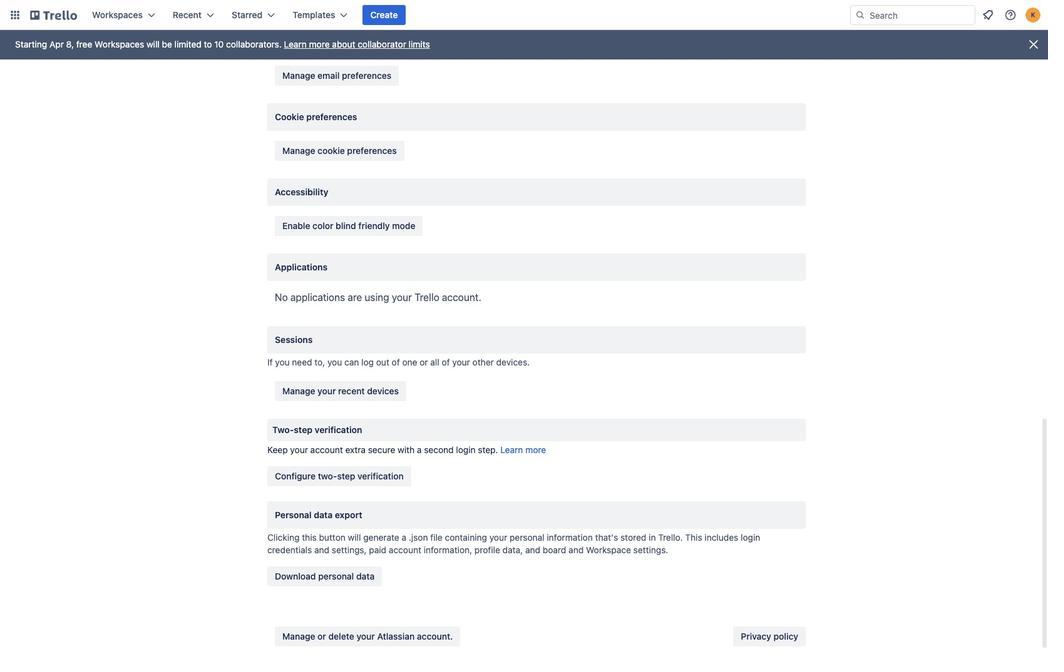 Task type: vqa. For each thing, say whether or not it's contained in the screenshot.
Automation inside 'link'
no



Task type: locate. For each thing, give the bounding box(es) containing it.
0 vertical spatial account
[[310, 445, 343, 455]]

manage for manage your recent devices
[[282, 386, 315, 396]]

0 horizontal spatial will
[[147, 39, 160, 49]]

workspaces up free
[[92, 9, 143, 20]]

search image
[[856, 10, 866, 20]]

manage inside 'link'
[[282, 145, 315, 156]]

switch to… image
[[9, 9, 21, 21]]

can
[[345, 357, 359, 368]]

verification
[[315, 425, 362, 435], [358, 471, 404, 482]]

if
[[267, 357, 273, 368]]

login inside clicking this button will generate a .json file containing your personal information that's stored in trello. this includes login credentials and settings, paid account information, profile data, and board and workspace settings.
[[741, 532, 761, 543]]

manage or delete your atlassian account. link
[[275, 627, 461, 647]]

account down two-step verification
[[310, 445, 343, 455]]

manage left cookie
[[282, 145, 315, 156]]

0 vertical spatial personal
[[510, 532, 545, 543]]

are
[[348, 292, 362, 303]]

login left step.
[[456, 445, 476, 455]]

account. right trello on the left top of page
[[442, 292, 482, 303]]

verification down secure
[[358, 471, 404, 482]]

clicking
[[267, 532, 300, 543]]

or
[[420, 357, 428, 368], [318, 631, 326, 642]]

0 vertical spatial data
[[314, 510, 333, 521]]

0 horizontal spatial a
[[402, 532, 407, 543]]

will inside clicking this button will generate a .json file containing your personal information that's stored in trello. this includes login credentials and settings, paid account information, profile data, and board and workspace settings.
[[348, 532, 361, 543]]

account down .json
[[389, 545, 422, 556]]

using
[[365, 292, 389, 303]]

download personal data link
[[267, 567, 382, 587]]

1 vertical spatial more
[[526, 445, 546, 455]]

create button
[[363, 5, 406, 25]]

preferences up cookie
[[306, 111, 357, 122]]

enable color blind friendly mode link
[[275, 216, 423, 236]]

to
[[204, 39, 212, 49]]

download personal data
[[275, 571, 375, 582]]

step
[[294, 425, 313, 435], [337, 471, 355, 482]]

second
[[424, 445, 454, 455]]

with
[[398, 445, 415, 455]]

starred button
[[224, 5, 283, 25]]

about
[[332, 39, 355, 49]]

login
[[456, 445, 476, 455], [741, 532, 761, 543]]

2 manage from the top
[[282, 145, 315, 156]]

1 horizontal spatial learn
[[501, 445, 523, 455]]

0 horizontal spatial personal
[[318, 571, 354, 582]]

file
[[431, 532, 443, 543]]

0 vertical spatial login
[[456, 445, 476, 455]]

all
[[431, 357, 440, 368]]

apr
[[49, 39, 64, 49]]

0 vertical spatial learn
[[284, 39, 307, 49]]

you right if
[[275, 357, 290, 368]]

learn
[[284, 39, 307, 49], [501, 445, 523, 455]]

workspaces
[[92, 9, 143, 20], [95, 39, 144, 49]]

personal
[[510, 532, 545, 543], [318, 571, 354, 582]]

your left other
[[452, 357, 470, 368]]

1 horizontal spatial of
[[442, 357, 450, 368]]

0 horizontal spatial learn
[[284, 39, 307, 49]]

free
[[76, 39, 92, 49]]

personal up data,
[[510, 532, 545, 543]]

1 horizontal spatial you
[[328, 357, 342, 368]]

1 horizontal spatial personal
[[510, 532, 545, 543]]

1 horizontal spatial and
[[525, 545, 541, 556]]

of right all
[[442, 357, 450, 368]]

or left all
[[420, 357, 428, 368]]

and down button
[[314, 545, 329, 556]]

information
[[547, 532, 593, 543]]

credentials
[[267, 545, 312, 556]]

0 vertical spatial more
[[309, 39, 330, 49]]

4 manage from the top
[[282, 631, 315, 642]]

manage your recent devices link
[[275, 381, 407, 402]]

preferences inside 'link'
[[347, 145, 397, 156]]

download
[[275, 571, 316, 582]]

2 you from the left
[[328, 357, 342, 368]]

manage for manage or delete your atlassian account.
[[282, 631, 315, 642]]

1 horizontal spatial or
[[420, 357, 428, 368]]

back to home image
[[30, 5, 77, 25]]

0 horizontal spatial you
[[275, 357, 290, 368]]

3 manage from the top
[[282, 386, 315, 396]]

1 vertical spatial a
[[402, 532, 407, 543]]

0 horizontal spatial and
[[314, 545, 329, 556]]

more left about
[[309, 39, 330, 49]]

0 vertical spatial workspaces
[[92, 9, 143, 20]]

1 horizontal spatial account
[[389, 545, 422, 556]]

of
[[392, 357, 400, 368], [442, 357, 450, 368]]

manage for manage email preferences
[[282, 70, 315, 81]]

your right delete
[[357, 631, 375, 642]]

one
[[402, 357, 417, 368]]

recent button
[[165, 5, 222, 25]]

manage left email
[[282, 70, 315, 81]]

0 horizontal spatial account
[[310, 445, 343, 455]]

this
[[685, 532, 703, 543]]

learn down templates
[[284, 39, 307, 49]]

data down paid
[[356, 571, 375, 582]]

account inside clicking this button will generate a .json file containing your personal information that's stored in trello. this includes login credentials and settings, paid account information, profile data, and board and workspace settings.
[[389, 545, 422, 556]]

of right out
[[392, 357, 400, 368]]

3 and from the left
[[569, 545, 584, 556]]

personal down settings,
[[318, 571, 354, 582]]

starting
[[15, 39, 47, 49]]

0 vertical spatial verification
[[315, 425, 362, 435]]

2 and from the left
[[525, 545, 541, 556]]

need
[[292, 357, 312, 368]]

more right step.
[[526, 445, 546, 455]]

manage for manage cookie preferences
[[282, 145, 315, 156]]

step up configure
[[294, 425, 313, 435]]

data,
[[503, 545, 523, 556]]

1 vertical spatial learn
[[501, 445, 523, 455]]

a left .json
[[402, 532, 407, 543]]

2 horizontal spatial and
[[569, 545, 584, 556]]

1 horizontal spatial step
[[337, 471, 355, 482]]

paid
[[369, 545, 387, 556]]

configure two-step verification
[[275, 471, 404, 482]]

that's
[[595, 532, 618, 543]]

1 vertical spatial account
[[389, 545, 422, 556]]

a right the with
[[417, 445, 422, 455]]

personal inside clicking this button will generate a .json file containing your personal information that's stored in trello. this includes login credentials and settings, paid account information, profile data, and board and workspace settings.
[[510, 532, 545, 543]]

0 vertical spatial step
[[294, 425, 313, 435]]

your up profile
[[490, 532, 508, 543]]

information,
[[424, 545, 472, 556]]

more
[[309, 39, 330, 49], [526, 445, 546, 455]]

includes
[[705, 532, 739, 543]]

Search field
[[866, 6, 975, 24]]

0 notifications image
[[981, 8, 996, 23]]

1 horizontal spatial a
[[417, 445, 422, 455]]

and
[[314, 545, 329, 556], [525, 545, 541, 556], [569, 545, 584, 556]]

1 manage from the top
[[282, 70, 315, 81]]

1 vertical spatial or
[[318, 631, 326, 642]]

privacy policy link
[[734, 627, 806, 647]]

step down the extra
[[337, 471, 355, 482]]

and down information
[[569, 545, 584, 556]]

preferences down learn more about collaborator limits 'link'
[[342, 70, 392, 81]]

1 vertical spatial data
[[356, 571, 375, 582]]

or left delete
[[318, 631, 326, 642]]

manage left delete
[[282, 631, 315, 642]]

and right data,
[[525, 545, 541, 556]]

preferences
[[342, 70, 392, 81], [306, 111, 357, 122], [347, 145, 397, 156]]

1 vertical spatial preferences
[[306, 111, 357, 122]]

no applications are using your trello account.
[[275, 292, 482, 303]]

8,
[[66, 39, 74, 49]]

1 vertical spatial login
[[741, 532, 761, 543]]

will up settings,
[[348, 532, 361, 543]]

a inside clicking this button will generate a .json file containing your personal information that's stored in trello. this includes login credentials and settings, paid account information, profile data, and board and workspace settings.
[[402, 532, 407, 543]]

out
[[376, 357, 390, 368]]

account
[[310, 445, 343, 455], [389, 545, 422, 556]]

devices.
[[496, 357, 530, 368]]

verification up the extra
[[315, 425, 362, 435]]

data up button
[[314, 510, 333, 521]]

1 vertical spatial will
[[348, 532, 361, 543]]

account. right atlassian
[[417, 631, 453, 642]]

cookie preferences
[[275, 111, 357, 122]]

login right includes
[[741, 532, 761, 543]]

manage
[[282, 70, 315, 81], [282, 145, 315, 156], [282, 386, 315, 396], [282, 631, 315, 642]]

0 vertical spatial a
[[417, 445, 422, 455]]

2 vertical spatial preferences
[[347, 145, 397, 156]]

manage down need
[[282, 386, 315, 396]]

you right to,
[[328, 357, 342, 368]]

manage your recent devices
[[282, 386, 399, 396]]

workspaces down workspaces popup button
[[95, 39, 144, 49]]

will left be on the top of the page
[[147, 39, 160, 49]]

your left recent
[[318, 386, 336, 396]]

cookie
[[275, 111, 304, 122]]

two-step verification
[[272, 425, 362, 435]]

learn right step.
[[501, 445, 523, 455]]

1 horizontal spatial login
[[741, 532, 761, 543]]

1 horizontal spatial will
[[348, 532, 361, 543]]

will
[[147, 39, 160, 49], [348, 532, 361, 543]]

manage email preferences
[[282, 70, 392, 81]]

manage email preferences link
[[275, 66, 399, 86]]

preferences right cookie
[[347, 145, 397, 156]]

1 you from the left
[[275, 357, 290, 368]]

0 vertical spatial preferences
[[342, 70, 392, 81]]

data
[[314, 510, 333, 521], [356, 571, 375, 582]]

0 horizontal spatial of
[[392, 357, 400, 368]]



Task type: describe. For each thing, give the bounding box(es) containing it.
templates button
[[285, 5, 355, 25]]

1 vertical spatial step
[[337, 471, 355, 482]]

settings,
[[332, 545, 367, 556]]

sessions
[[275, 334, 313, 345]]

manage or delete your atlassian account.
[[282, 631, 453, 642]]

keep your account extra secure with a second login step. learn more
[[267, 445, 546, 455]]

profile
[[475, 545, 500, 556]]

0 vertical spatial or
[[420, 357, 428, 368]]

cookie
[[318, 145, 345, 156]]

1 horizontal spatial more
[[526, 445, 546, 455]]

manage cookie preferences link
[[275, 141, 404, 161]]

no
[[275, 292, 288, 303]]

containing
[[445, 532, 487, 543]]

.json
[[409, 532, 428, 543]]

recent
[[173, 9, 202, 20]]

other
[[473, 357, 494, 368]]

two-
[[272, 425, 294, 435]]

applications
[[291, 292, 345, 303]]

if you need to, you can log out of one or all of your other devices.
[[267, 357, 530, 368]]

preferences for cookie
[[347, 145, 397, 156]]

clicking this button will generate a .json file containing your personal information that's stored in trello. this includes login credentials and settings, paid account information, profile data, and board and workspace settings.
[[267, 532, 761, 556]]

1 vertical spatial verification
[[358, 471, 404, 482]]

your inside clicking this button will generate a .json file containing your personal information that's stored in trello. this includes login credentials and settings, paid account information, profile data, and board and workspace settings.
[[490, 532, 508, 543]]

extra
[[345, 445, 366, 455]]

two-
[[318, 471, 337, 482]]

this
[[302, 532, 317, 543]]

your right "using"
[[392, 292, 412, 303]]

workspace
[[586, 545, 631, 556]]

delete
[[329, 631, 354, 642]]

secure
[[368, 445, 395, 455]]

devices
[[367, 386, 399, 396]]

1 and from the left
[[314, 545, 329, 556]]

1 vertical spatial workspaces
[[95, 39, 144, 49]]

privacy
[[741, 631, 772, 642]]

generate
[[363, 532, 399, 543]]

1 vertical spatial personal
[[318, 571, 354, 582]]

learn more about collaborator limits link
[[284, 39, 430, 49]]

accessibility
[[275, 187, 328, 197]]

0 vertical spatial account.
[[442, 292, 482, 303]]

trello
[[415, 292, 440, 303]]

enable
[[282, 220, 310, 231]]

collaborator
[[358, 39, 406, 49]]

your right keep on the bottom left
[[290, 445, 308, 455]]

collaborators.
[[226, 39, 282, 49]]

starting apr 8, free workspaces will be limited to 10 collaborators. learn more about collaborator limits
[[15, 39, 430, 49]]

workspaces button
[[85, 5, 163, 25]]

limits
[[409, 39, 430, 49]]

templates
[[293, 9, 335, 20]]

export
[[335, 510, 363, 521]]

friendly
[[359, 220, 390, 231]]

1 of from the left
[[392, 357, 400, 368]]

1 horizontal spatial data
[[356, 571, 375, 582]]

button
[[319, 532, 346, 543]]

10
[[214, 39, 224, 49]]

applications
[[275, 262, 328, 272]]

open information menu image
[[1005, 9, 1017, 21]]

2 of from the left
[[442, 357, 450, 368]]

settings.
[[634, 545, 669, 556]]

step.
[[478, 445, 498, 455]]

0 horizontal spatial or
[[318, 631, 326, 642]]

limited
[[175, 39, 202, 49]]

blind
[[336, 220, 356, 231]]

preferences for email
[[342, 70, 392, 81]]

mode
[[392, 220, 416, 231]]

to,
[[315, 357, 325, 368]]

stored
[[621, 532, 647, 543]]

recent
[[338, 386, 365, 396]]

0 horizontal spatial more
[[309, 39, 330, 49]]

kendallparks02 (kendallparks02) image
[[1026, 8, 1041, 23]]

configure
[[275, 471, 316, 482]]

0 horizontal spatial login
[[456, 445, 476, 455]]

board
[[543, 545, 566, 556]]

email
[[318, 70, 340, 81]]

0 horizontal spatial data
[[314, 510, 333, 521]]

0 vertical spatial will
[[147, 39, 160, 49]]

policy
[[774, 631, 799, 642]]

keep
[[267, 445, 288, 455]]

personal
[[275, 510, 312, 521]]

0 horizontal spatial step
[[294, 425, 313, 435]]

configure two-step verification link
[[267, 467, 411, 487]]

privacy policy
[[741, 631, 799, 642]]

color
[[313, 220, 334, 231]]

1 vertical spatial account.
[[417, 631, 453, 642]]

primary element
[[0, 0, 1049, 30]]

manage cookie preferences
[[282, 145, 397, 156]]

in
[[649, 532, 656, 543]]

be
[[162, 39, 172, 49]]

atlassian
[[377, 631, 415, 642]]

trello.
[[658, 532, 683, 543]]

enable color blind friendly mode
[[282, 220, 416, 231]]

log
[[361, 357, 374, 368]]

workspaces inside popup button
[[92, 9, 143, 20]]



